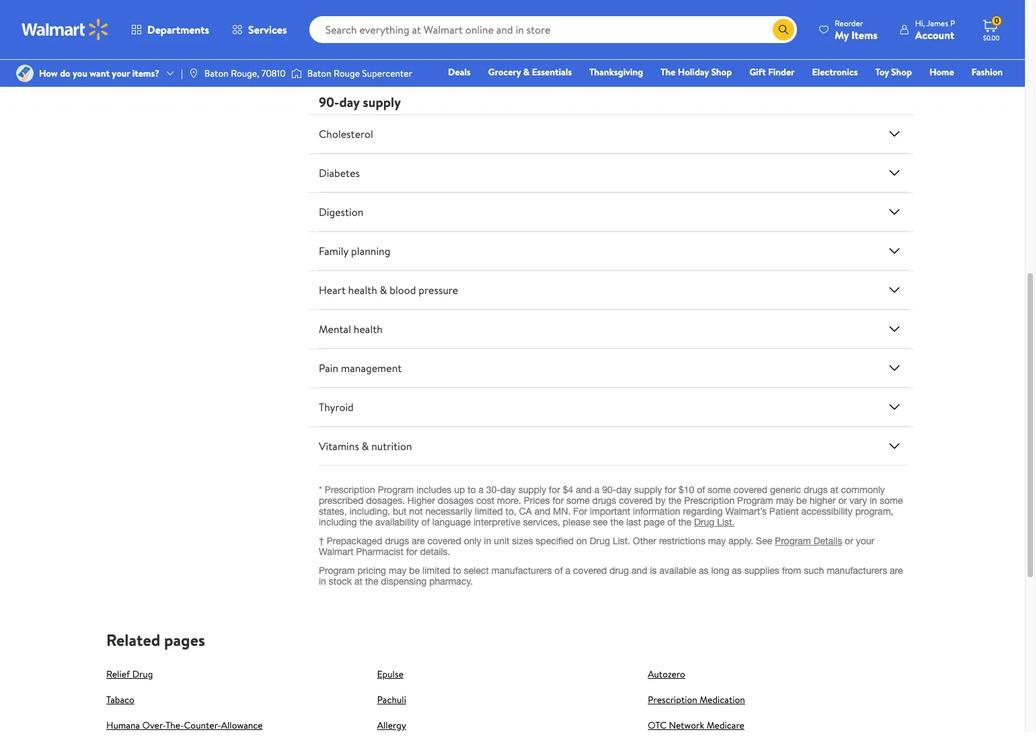 Task type: describe. For each thing, give the bounding box(es) containing it.
gift finder link
[[744, 65, 801, 79]]

vitamins & nutrition image
[[887, 438, 903, 454]]

 image for baton
[[291, 67, 302, 80]]

$0.00
[[984, 33, 1000, 42]]

supply
[[363, 93, 401, 111]]

essentials
[[532, 65, 572, 79]]

reorder my items
[[835, 17, 878, 42]]

1 nutrition from the top
[[372, 44, 412, 59]]

2 vitamins from the top
[[319, 439, 359, 454]]

toy
[[876, 65, 890, 79]]

relief drug
[[106, 668, 153, 681]]

p
[[951, 17, 956, 29]]

baton for baton rouge supercenter
[[307, 67, 332, 80]]

home link
[[924, 65, 961, 79]]

epulse
[[377, 668, 404, 681]]

90-day supply
[[319, 93, 401, 111]]

counter-
[[184, 719, 221, 732]]

pachuli link
[[377, 693, 406, 707]]

diabetes image
[[887, 165, 903, 181]]

prescription medication link
[[648, 693, 746, 707]]

james
[[927, 17, 949, 29]]

electronics link
[[807, 65, 864, 79]]

you
[[73, 67, 87, 80]]

fashion registry
[[848, 65, 1003, 98]]

0
[[995, 15, 1000, 26]]

1 thyroid from the top
[[319, 5, 354, 20]]

2 vitamins & nutrition from the top
[[319, 439, 412, 454]]

grocery & essentials link
[[482, 65, 578, 79]]

home
[[930, 65, 955, 79]]

drug
[[132, 668, 153, 681]]

over-
[[142, 719, 166, 732]]

mental health image
[[887, 321, 903, 337]]

walmart image
[[22, 19, 109, 40]]

walmart+
[[963, 84, 1003, 98]]

account
[[916, 27, 955, 42]]

tabaco link
[[106, 693, 134, 707]]

prescription
[[648, 693, 698, 707]]

hi,
[[916, 17, 926, 29]]

network
[[669, 719, 705, 732]]

health for mental
[[354, 322, 383, 336]]

70810
[[262, 67, 286, 80]]

thanksgiving link
[[584, 65, 650, 79]]

2 thyroid from the top
[[319, 400, 354, 414]]

|
[[181, 67, 183, 80]]

search icon image
[[779, 24, 789, 35]]

holiday
[[678, 65, 709, 79]]

family
[[319, 244, 349, 258]]

digestion
[[319, 205, 364, 219]]

allowance
[[221, 719, 263, 732]]

the-
[[166, 719, 184, 732]]

electronics
[[813, 65, 858, 79]]

diabetes
[[319, 165, 360, 180]]

blood
[[390, 283, 416, 297]]

deals link
[[442, 65, 477, 79]]

allergy
[[377, 719, 406, 732]]

1 vitamins & nutrition from the top
[[319, 44, 412, 59]]

humana
[[106, 719, 140, 732]]

heart health & blood pressure
[[319, 283, 458, 297]]

thyroid image
[[887, 399, 903, 415]]

related
[[106, 628, 160, 651]]

departments
[[147, 22, 209, 37]]

2 nutrition from the top
[[372, 439, 412, 454]]

the holiday shop link
[[655, 65, 738, 79]]

medicare
[[707, 719, 745, 732]]

related pages
[[106, 628, 205, 651]]

rouge,
[[231, 67, 259, 80]]

1 shop from the left
[[712, 65, 732, 79]]

deals
[[448, 65, 471, 79]]

registry link
[[842, 83, 889, 98]]

do
[[60, 67, 70, 80]]

day
[[340, 93, 360, 111]]

supercenter
[[362, 67, 413, 80]]

relief
[[106, 668, 130, 681]]

finder
[[769, 65, 795, 79]]

heart
[[319, 283, 346, 297]]

the holiday shop
[[661, 65, 732, 79]]

one debit link
[[894, 83, 952, 98]]

autozero link
[[648, 668, 686, 681]]



Task type: locate. For each thing, give the bounding box(es) containing it.
how do you want your items?
[[39, 67, 160, 80]]

1 baton from the left
[[204, 67, 229, 80]]

vitamins
[[319, 44, 359, 59], [319, 439, 359, 454]]

digestion image
[[887, 204, 903, 220]]

 image right 70810
[[291, 67, 302, 80]]

0 $0.00
[[984, 15, 1000, 42]]

grocery
[[488, 65, 521, 79]]

0 horizontal spatial baton
[[204, 67, 229, 80]]

pain management image
[[887, 360, 903, 376]]

2 baton from the left
[[307, 67, 332, 80]]

health
[[348, 283, 377, 297], [354, 322, 383, 336]]

services button
[[221, 13, 299, 46]]

your
[[112, 67, 130, 80]]

0 vertical spatial health
[[348, 283, 377, 297]]

thyroid down pain
[[319, 400, 354, 414]]

mental health
[[319, 322, 383, 336]]

autozero
[[648, 668, 686, 681]]

otc network medicare
[[648, 719, 745, 732]]

1 vertical spatial health
[[354, 322, 383, 336]]

gift
[[750, 65, 766, 79]]

toy shop
[[876, 65, 912, 79]]

departments button
[[120, 13, 221, 46]]

my
[[835, 27, 849, 42]]

1 vertical spatial vitamins & nutrition
[[319, 439, 412, 454]]

family planning
[[319, 244, 391, 258]]

1 vertical spatial thyroid
[[319, 400, 354, 414]]

otc network medicare link
[[648, 719, 745, 732]]

pachuli
[[377, 693, 406, 707]]

pressure
[[419, 283, 458, 297]]

humana over-the-counter-allowance link
[[106, 719, 263, 732]]

shop right toy
[[892, 65, 912, 79]]

hi, james p account
[[916, 17, 956, 42]]

debit
[[923, 84, 946, 98]]

thanksgiving
[[590, 65, 644, 79]]

cholesterol
[[319, 126, 373, 141]]

baton left 'rouge'
[[307, 67, 332, 80]]

tabaco
[[106, 693, 134, 707]]

Walmart Site-Wide search field
[[309, 16, 797, 43]]

shop right holiday
[[712, 65, 732, 79]]

baton left rouge, at the left top of the page
[[204, 67, 229, 80]]

 image
[[16, 65, 34, 82], [291, 67, 302, 80]]

services
[[248, 22, 287, 37]]

medication
[[700, 693, 746, 707]]

one
[[900, 84, 920, 98]]

2 shop from the left
[[892, 65, 912, 79]]

baton rouge supercenter
[[307, 67, 413, 80]]

the
[[661, 65, 676, 79]]

0 vertical spatial vitamins
[[319, 44, 359, 59]]

1 vitamins from the top
[[319, 44, 359, 59]]

0 vertical spatial vitamins & nutrition
[[319, 44, 412, 59]]

epulse link
[[377, 668, 404, 681]]

humana over-the-counter-allowance
[[106, 719, 263, 732]]

how
[[39, 67, 58, 80]]

grocery & essentials
[[488, 65, 572, 79]]

items
[[852, 27, 878, 42]]

Search search field
[[309, 16, 797, 43]]

0 vertical spatial nutrition
[[372, 44, 412, 59]]

cholesterol image
[[887, 126, 903, 142]]

family planning image
[[887, 243, 903, 259]]

fashion
[[972, 65, 1003, 79]]

 image for how
[[16, 65, 34, 82]]

planning
[[351, 244, 391, 258]]

shop
[[712, 65, 732, 79], [892, 65, 912, 79]]

want
[[90, 67, 110, 80]]

pain management
[[319, 361, 402, 375]]

1 vertical spatial nutrition
[[372, 439, 412, 454]]

health for heart
[[348, 283, 377, 297]]

vitamins & nutrition
[[319, 44, 412, 59], [319, 439, 412, 454]]

 image left the how in the top left of the page
[[16, 65, 34, 82]]

1 horizontal spatial baton
[[307, 67, 332, 80]]

mental
[[319, 322, 351, 336]]

baton for baton rouge, 70810
[[204, 67, 229, 80]]

items?
[[132, 67, 160, 80]]

heart health & blood pressure image
[[887, 282, 903, 298]]

registry
[[848, 84, 883, 98]]

pain
[[319, 361, 339, 375]]

pages
[[164, 628, 205, 651]]

0 vertical spatial thyroid
[[319, 5, 354, 20]]

otc
[[648, 719, 667, 732]]

reorder
[[835, 17, 864, 29]]

health right mental
[[354, 322, 383, 336]]

toy shop link
[[870, 65, 919, 79]]

0 horizontal spatial  image
[[16, 65, 34, 82]]

1 horizontal spatial shop
[[892, 65, 912, 79]]

one debit
[[900, 84, 946, 98]]

walmart+ link
[[957, 83, 1009, 98]]

allergy link
[[377, 719, 406, 732]]

fashion link
[[966, 65, 1009, 79]]

0 horizontal spatial shop
[[712, 65, 732, 79]]

nutrition
[[372, 44, 412, 59], [372, 439, 412, 454]]

baton rouge, 70810
[[204, 67, 286, 80]]

health right heart
[[348, 283, 377, 297]]

baton
[[204, 67, 229, 80], [307, 67, 332, 80]]

thyroid up 'rouge'
[[319, 5, 354, 20]]

1 vertical spatial vitamins
[[319, 439, 359, 454]]

1 horizontal spatial  image
[[291, 67, 302, 80]]

rouge
[[334, 67, 360, 80]]

 image
[[188, 68, 199, 79]]

90-
[[319, 93, 340, 111]]

thyroid
[[319, 5, 354, 20], [319, 400, 354, 414]]

prescription medication
[[648, 693, 746, 707]]



Task type: vqa. For each thing, say whether or not it's contained in the screenshot.
"P"
yes



